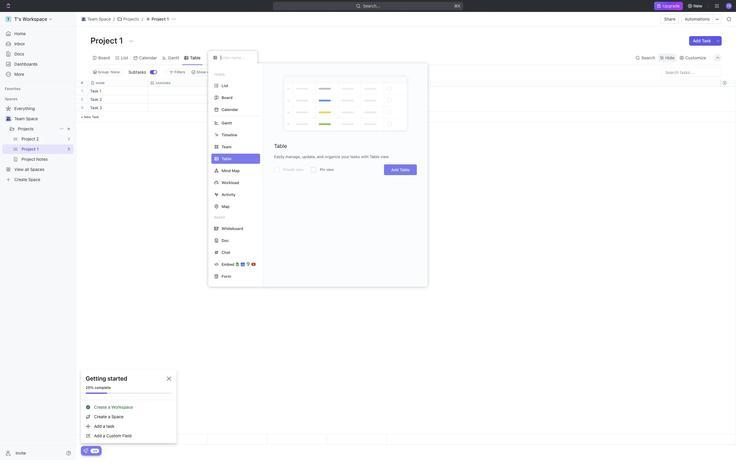 Task type: locate. For each thing, give the bounding box(es) containing it.
1 vertical spatial list
[[222, 83, 228, 88]]

1 vertical spatial space
[[26, 116, 38, 121]]

0 horizontal spatial view
[[296, 168, 304, 172]]

calendar up subtasks button
[[139, 55, 157, 60]]

project
[[152, 16, 166, 22], [91, 36, 117, 45]]

2 for ‎task
[[100, 97, 102, 102]]

1 horizontal spatial 3
[[100, 105, 102, 110]]

1 horizontal spatial gantt
[[222, 121, 232, 125]]

to do for task 3
[[211, 106, 222, 110]]

‎task up ‎task 2
[[90, 89, 99, 94]]

onboarding checklist button element
[[83, 449, 88, 454]]

space
[[99, 16, 111, 22], [26, 116, 38, 121], [111, 415, 124, 420]]

add inside button
[[693, 38, 701, 43]]

0 vertical spatial team space link
[[80, 16, 112, 23]]

press space to select this row. row containing 3
[[76, 104, 88, 112]]

inbox link
[[2, 39, 74, 49]]

1 create from the top
[[94, 405, 107, 410]]

1 vertical spatial create
[[94, 415, 107, 420]]

to do cell for ‎task 2
[[208, 95, 267, 103]]

to
[[211, 89, 216, 93], [211, 98, 216, 102], [211, 106, 216, 110]]

1 vertical spatial new
[[84, 115, 91, 119]]

2 view from the left
[[326, 168, 334, 172]]

private
[[283, 168, 295, 172]]

0 vertical spatial create
[[94, 405, 107, 410]]

0 vertical spatial calendar
[[139, 55, 157, 60]]

to for ‎task 1
[[211, 89, 216, 93]]

new up automations
[[694, 3, 703, 8]]

dashboards
[[14, 62, 38, 67]]

list inside list link
[[121, 55, 128, 60]]

1 horizontal spatial projects link
[[116, 16, 141, 23]]

search button
[[634, 54, 657, 62]]

1 vertical spatial task
[[90, 105, 99, 110]]

calendar up timeline
[[222, 107, 238, 112]]

1 horizontal spatial project
[[152, 16, 166, 22]]

projects
[[123, 16, 139, 22], [18, 126, 34, 131]]

set priority element
[[326, 87, 335, 96], [326, 96, 335, 105], [326, 104, 335, 113]]

pin
[[320, 168, 325, 172]]

grid
[[76, 79, 737, 445]]

press space to select this row. row containing task 3
[[88, 104, 387, 113]]

workload
[[222, 180, 239, 185]]

0 vertical spatial user group image
[[82, 18, 86, 21]]

⌘k
[[455, 3, 461, 8]]

getting
[[86, 376, 106, 382]]

1 ‎task from the top
[[90, 89, 99, 94]]

2 horizontal spatial space
[[111, 415, 124, 420]]

1 vertical spatial team space
[[14, 116, 38, 121]]

view right pin
[[326, 168, 334, 172]]

new task
[[84, 115, 99, 119]]

gantt left table link
[[168, 55, 179, 60]]

1 / from the left
[[113, 16, 115, 22]]

user group image
[[82, 18, 86, 21], [6, 117, 11, 121]]

0 vertical spatial task
[[702, 38, 711, 43]]

1 set priority element from the top
[[326, 87, 335, 96]]

workspace
[[111, 405, 133, 410]]

3
[[100, 105, 102, 110], [81, 106, 83, 110]]

form
[[222, 274, 231, 279]]

map right mind at left
[[232, 168, 240, 173]]

1 vertical spatial project 1
[[91, 36, 125, 45]]

project 1
[[152, 16, 169, 22], [91, 36, 125, 45]]

tree containing team space
[[2, 104, 74, 185]]

1 view from the left
[[296, 168, 304, 172]]

customize
[[686, 55, 707, 60]]

0 vertical spatial to do
[[211, 89, 222, 93]]

1 vertical spatial ‎task
[[90, 97, 99, 102]]

2 vertical spatial to do
[[211, 106, 222, 110]]

2 inside the 1 2 3
[[81, 97, 83, 101]]

to for task 3
[[211, 106, 216, 110]]

1 horizontal spatial calendar
[[222, 107, 238, 112]]

0 horizontal spatial project
[[91, 36, 117, 45]]

map
[[232, 168, 240, 173], [222, 204, 230, 209]]

2 row group from the left
[[88, 87, 387, 123]]

private view
[[283, 168, 304, 172]]

0 vertical spatial projects link
[[116, 16, 141, 23]]

2 set priority image from the top
[[326, 96, 335, 105]]

a up create a space
[[108, 405, 110, 410]]

set priority image for 3
[[326, 104, 335, 113]]

2 do from the top
[[217, 98, 222, 102]]

1 row group from the left
[[76, 87, 88, 123]]

1 vertical spatial to do
[[211, 98, 222, 102]]

team space inside sidebar navigation
[[14, 116, 38, 121]]

new
[[694, 3, 703, 8], [84, 115, 91, 119]]

0 vertical spatial project
[[152, 16, 166, 22]]

press space to select this row. row containing ‎task 2
[[88, 95, 387, 105]]

list
[[121, 55, 128, 60], [222, 83, 228, 88]]

gantt up timeline
[[222, 121, 232, 125]]

0 horizontal spatial 3
[[81, 106, 83, 110]]

1 horizontal spatial new
[[694, 3, 703, 8]]

2 to do from the top
[[211, 98, 222, 102]]

1 vertical spatial projects
[[18, 126, 34, 131]]

add task button
[[690, 36, 715, 46]]

to do cell
[[208, 87, 267, 95], [208, 95, 267, 103], [208, 104, 267, 112]]

1 vertical spatial to
[[211, 98, 216, 102]]

create a workspace
[[94, 405, 133, 410]]

3 set priority element from the top
[[326, 104, 335, 113]]

team
[[87, 16, 98, 22], [14, 116, 25, 121], [222, 144, 232, 149]]

0 horizontal spatial new
[[84, 115, 91, 119]]

easily manage, update, and organize your tasks with table view.
[[274, 154, 390, 159]]

map down activity
[[222, 204, 230, 209]]

search
[[642, 55, 656, 60]]

3 left the task 3
[[81, 106, 83, 110]]

row group
[[76, 87, 88, 123], [88, 87, 387, 123], [721, 87, 736, 123]]

project 1 link
[[144, 16, 170, 23]]

0 vertical spatial to do cell
[[208, 87, 267, 95]]

board down tasks
[[222, 95, 233, 100]]

list up subtasks button
[[121, 55, 128, 60]]

board left list link
[[98, 55, 110, 60]]

task up customize
[[702, 38, 711, 43]]

task inside button
[[702, 38, 711, 43]]

calendar
[[139, 55, 157, 60], [222, 107, 238, 112]]

1
[[167, 16, 169, 22], [119, 36, 123, 45], [100, 89, 101, 94], [81, 89, 83, 93]]

add
[[693, 38, 701, 43], [392, 168, 399, 172], [94, 424, 102, 429], [94, 434, 102, 439]]

a for space
[[108, 415, 110, 420]]

0 vertical spatial to
[[211, 89, 216, 93]]

new inside button
[[694, 3, 703, 8]]

‎task down ‎task 1
[[90, 97, 99, 102]]

1 horizontal spatial projects
[[123, 16, 139, 22]]

a down add a task
[[103, 434, 105, 439]]

row
[[88, 79, 387, 87]]

1 horizontal spatial /
[[142, 16, 143, 22]]

0 horizontal spatial list
[[121, 55, 128, 60]]

a left task
[[103, 424, 105, 429]]

0 horizontal spatial calendar
[[139, 55, 157, 60]]

team space link
[[80, 16, 112, 23], [14, 114, 72, 124]]

3 do from the top
[[217, 106, 222, 110]]

press space to select this row. row
[[76, 87, 88, 95], [88, 87, 387, 96], [76, 95, 88, 104], [88, 95, 387, 105], [76, 104, 88, 112], [88, 104, 387, 113], [88, 435, 387, 445]]

3 to do from the top
[[211, 106, 222, 110]]

subtasks button
[[126, 68, 150, 77]]

1 horizontal spatial map
[[232, 168, 240, 173]]

2 vertical spatial to do cell
[[208, 104, 267, 112]]

0 vertical spatial projects
[[123, 16, 139, 22]]

project inside project 1 link
[[152, 16, 166, 22]]

0 horizontal spatial /
[[113, 16, 115, 22]]

pages
[[214, 216, 225, 220]]

3 to from the top
[[211, 106, 216, 110]]

Enter name... field
[[220, 55, 253, 60]]

add for add a task
[[94, 424, 102, 429]]

view right "private"
[[296, 168, 304, 172]]

3 down ‎task 2
[[100, 105, 102, 110]]

task
[[702, 38, 711, 43], [90, 105, 99, 110], [92, 115, 99, 119]]

0 horizontal spatial map
[[222, 204, 230, 209]]

onboarding checklist button image
[[83, 449, 88, 454]]

1 horizontal spatial 2
[[100, 97, 102, 102]]

1 2 3
[[81, 89, 83, 110]]

add a custom field
[[94, 434, 132, 439]]

cell
[[148, 87, 208, 95], [267, 87, 327, 95], [148, 95, 208, 103], [267, 95, 327, 103], [148, 104, 208, 112], [267, 104, 327, 112]]

do for ‎task 2
[[217, 98, 222, 102]]

0 horizontal spatial space
[[26, 116, 38, 121]]

calendar link
[[138, 54, 157, 62]]

to for ‎task 2
[[211, 98, 216, 102]]

2 vertical spatial team
[[222, 144, 232, 149]]

timeline
[[222, 133, 237, 137]]

1 horizontal spatial team
[[87, 16, 98, 22]]

new for new
[[694, 3, 703, 8]]

2 ‎task from the top
[[90, 97, 99, 102]]

1 to do from the top
[[211, 89, 222, 93]]

task down the task 3
[[92, 115, 99, 119]]

1 vertical spatial team space link
[[14, 114, 72, 124]]

1 horizontal spatial view
[[326, 168, 334, 172]]

0 vertical spatial board
[[98, 55, 110, 60]]

1 vertical spatial team
[[14, 116, 25, 121]]

new for new task
[[84, 115, 91, 119]]

2 up the task 3
[[100, 97, 102, 102]]

a up task
[[108, 415, 110, 420]]

list down tasks
[[222, 83, 228, 88]]

1 vertical spatial calendar
[[222, 107, 238, 112]]

tasks
[[214, 73, 225, 76]]

view for pin view
[[326, 168, 334, 172]]

view.
[[381, 154, 390, 159]]

add task
[[693, 38, 711, 43]]

view
[[296, 168, 304, 172], [326, 168, 334, 172]]

2 set priority element from the top
[[326, 96, 335, 105]]

1 vertical spatial user group image
[[6, 117, 11, 121]]

create up create a space
[[94, 405, 107, 410]]

0 horizontal spatial team space
[[14, 116, 38, 121]]

to do cell for task 3
[[208, 104, 267, 112]]

do
[[217, 89, 222, 93], [217, 98, 222, 102], [217, 106, 222, 110]]

1 vertical spatial to do cell
[[208, 95, 267, 103]]

home
[[14, 31, 26, 36]]

a
[[108, 405, 110, 410], [108, 415, 110, 420], [103, 424, 105, 429], [103, 434, 105, 439]]

1 vertical spatial projects link
[[18, 124, 57, 134]]

task down ‎task 2
[[90, 105, 99, 110]]

0 horizontal spatial team
[[14, 116, 25, 121]]

closed
[[207, 70, 219, 74]]

create
[[94, 405, 107, 410], [94, 415, 107, 420]]

‎task for ‎task 2
[[90, 97, 99, 102]]

team space
[[87, 16, 111, 22], [14, 116, 38, 121]]

sidebar navigation
[[0, 12, 76, 461]]

1 vertical spatial gantt
[[222, 121, 232, 125]]

0 vertical spatial ‎task
[[90, 89, 99, 94]]

a for workspace
[[108, 405, 110, 410]]

1 vertical spatial map
[[222, 204, 230, 209]]

1 horizontal spatial board
[[222, 95, 233, 100]]

0 vertical spatial new
[[694, 3, 703, 8]]

3 set priority image from the top
[[326, 104, 335, 113]]

1 to do cell from the top
[[208, 87, 267, 95]]

‎task
[[90, 89, 99, 94], [90, 97, 99, 102]]

1 do from the top
[[217, 89, 222, 93]]

2 to do cell from the top
[[208, 95, 267, 103]]

activity
[[222, 192, 236, 197]]

1/4
[[93, 450, 97, 453]]

2 vertical spatial do
[[217, 106, 222, 110]]

0 horizontal spatial 2
[[81, 97, 83, 101]]

2 create from the top
[[94, 415, 107, 420]]

to do
[[211, 89, 222, 93], [211, 98, 222, 102], [211, 106, 222, 110]]

0 vertical spatial team space
[[87, 16, 111, 22]]

0 horizontal spatial gantt
[[168, 55, 179, 60]]

a for custom
[[103, 434, 105, 439]]

add for add table
[[392, 168, 399, 172]]

0 vertical spatial space
[[99, 16, 111, 22]]

gantt
[[168, 55, 179, 60], [222, 121, 232, 125]]

a for task
[[103, 424, 105, 429]]

create a space
[[94, 415, 124, 420]]

3 to do cell from the top
[[208, 104, 267, 112]]

add a task
[[94, 424, 114, 429]]

team space link inside sidebar navigation
[[14, 114, 72, 124]]

list link
[[120, 54, 128, 62]]

2 left ‎task 2
[[81, 97, 83, 101]]

2 vertical spatial task
[[92, 115, 99, 119]]

0 horizontal spatial user group image
[[6, 117, 11, 121]]

0 horizontal spatial team space link
[[14, 114, 72, 124]]

table
[[190, 55, 201, 60], [274, 143, 287, 149], [370, 154, 380, 159], [400, 168, 410, 172]]

0 horizontal spatial project 1
[[91, 36, 125, 45]]

set priority image
[[326, 87, 335, 96], [326, 96, 335, 105], [326, 104, 335, 113]]

2 vertical spatial to
[[211, 106, 216, 110]]

0 vertical spatial list
[[121, 55, 128, 60]]

0 horizontal spatial projects
[[18, 126, 34, 131]]

1 horizontal spatial project 1
[[152, 16, 169, 22]]

1 vertical spatial project
[[91, 36, 117, 45]]

1 vertical spatial do
[[217, 98, 222, 102]]

1 to from the top
[[211, 89, 216, 93]]

new down the task 3
[[84, 115, 91, 119]]

2 to from the top
[[211, 98, 216, 102]]

0 vertical spatial do
[[217, 89, 222, 93]]

invite
[[16, 451, 26, 456]]

create up add a task
[[94, 415, 107, 420]]

to do for ‎task 1
[[211, 89, 222, 93]]

tree
[[2, 104, 74, 185]]

2 horizontal spatial team
[[222, 144, 232, 149]]

1 set priority image from the top
[[326, 87, 335, 96]]

board
[[98, 55, 110, 60], [222, 95, 233, 100]]

0 horizontal spatial board
[[98, 55, 110, 60]]

whiteboard
[[222, 226, 243, 231]]

0 vertical spatial map
[[232, 168, 240, 173]]

1 horizontal spatial user group image
[[82, 18, 86, 21]]



Task type: vqa. For each thing, say whether or not it's contained in the screenshot.
to do cell related to Task 3
yes



Task type: describe. For each thing, give the bounding box(es) containing it.
1 horizontal spatial team space
[[87, 16, 111, 22]]

set priority element for 2
[[326, 96, 335, 105]]

‎task for ‎task 1
[[90, 89, 99, 94]]

manage,
[[286, 154, 301, 159]]

favorites
[[5, 87, 21, 91]]

embed
[[222, 262, 235, 267]]

do for ‎task 1
[[217, 89, 222, 93]]

user group image inside sidebar navigation
[[6, 117, 11, 121]]

subtasks
[[129, 70, 146, 75]]

1 horizontal spatial space
[[99, 16, 111, 22]]

view button
[[208, 54, 228, 62]]

view for private view
[[296, 168, 304, 172]]

do for task 3
[[217, 106, 222, 110]]

task for new task
[[92, 115, 99, 119]]

0 vertical spatial team
[[87, 16, 98, 22]]

set priority element for 3
[[326, 104, 335, 113]]

0 vertical spatial project 1
[[152, 16, 169, 22]]

view
[[216, 55, 226, 60]]

set priority image for 2
[[326, 96, 335, 105]]

hide
[[666, 55, 675, 60]]

and
[[317, 154, 324, 159]]

team inside sidebar navigation
[[14, 116, 25, 121]]

1 inside the 1 2 3
[[81, 89, 83, 93]]

1 vertical spatial board
[[222, 95, 233, 100]]

tree inside sidebar navigation
[[2, 104, 74, 185]]

easily
[[274, 154, 285, 159]]

add for add task
[[693, 38, 701, 43]]

automations
[[685, 16, 710, 22]]

inbox
[[14, 41, 25, 46]]

show closed button
[[189, 69, 221, 76]]

table link
[[189, 54, 201, 62]]

docs link
[[2, 49, 74, 59]]

press space to select this row. row containing 2
[[76, 95, 88, 104]]

pin view
[[320, 168, 334, 172]]

3 row group from the left
[[721, 87, 736, 123]]

‎task 2
[[90, 97, 102, 102]]

gantt link
[[167, 54, 179, 62]]

row group containing 1 2 3
[[76, 87, 88, 123]]

new button
[[686, 1, 706, 11]]

create for create a space
[[94, 415, 107, 420]]

dashboards link
[[2, 59, 74, 69]]

press space to select this row. row containing 1
[[76, 87, 88, 95]]

upgrade
[[663, 3, 680, 8]]

row inside grid
[[88, 79, 387, 87]]

25%
[[86, 386, 94, 391]]

upgrade link
[[655, 2, 683, 10]]

complete
[[95, 386, 111, 391]]

add table
[[392, 168, 410, 172]]

task
[[106, 424, 114, 429]]

getting started
[[86, 376, 127, 382]]

automations button
[[682, 15, 713, 24]]

25% complete
[[86, 386, 111, 391]]

chat
[[222, 250, 230, 255]]

create for create a workspace
[[94, 405, 107, 410]]

doc
[[222, 238, 229, 243]]

share
[[665, 16, 676, 22]]

spaces
[[5, 97, 17, 101]]

task inside press space to select this row. row
[[90, 105, 99, 110]]

customize button
[[678, 54, 708, 62]]

add for add a custom field
[[94, 434, 102, 439]]

search...
[[363, 3, 380, 8]]

2 for 1
[[81, 97, 83, 101]]

grid containing ‎task 1
[[76, 79, 737, 445]]

0 horizontal spatial projects link
[[18, 124, 57, 134]]

view button
[[208, 51, 228, 65]]

set priority element for 1
[[326, 87, 335, 96]]

space inside sidebar navigation
[[26, 116, 38, 121]]

‎task 1
[[90, 89, 101, 94]]

organize
[[325, 154, 341, 159]]

update,
[[302, 154, 316, 159]]

mind map
[[222, 168, 240, 173]]

to do cell for ‎task 1
[[208, 87, 267, 95]]

home link
[[2, 29, 74, 39]]

favorites button
[[2, 85, 23, 93]]

docs
[[14, 51, 24, 56]]

task for add task
[[702, 38, 711, 43]]

#
[[81, 81, 83, 85]]

show closed
[[197, 70, 219, 74]]

set priority image for 1
[[326, 87, 335, 96]]

field
[[122, 434, 132, 439]]

tasks
[[351, 154, 360, 159]]

show
[[197, 70, 206, 74]]

2 / from the left
[[142, 16, 143, 22]]

share button
[[661, 14, 680, 24]]

user group image inside the team space 'link'
[[82, 18, 86, 21]]

started
[[108, 376, 127, 382]]

3 inside press space to select this row. row
[[100, 105, 102, 110]]

with
[[361, 154, 369, 159]]

row group containing ‎task 1
[[88, 87, 387, 123]]

2 vertical spatial space
[[111, 415, 124, 420]]

projects inside sidebar navigation
[[18, 126, 34, 131]]

close image
[[167, 377, 171, 381]]

Search tasks... text field
[[662, 68, 722, 77]]

your
[[342, 154, 350, 159]]

hide button
[[659, 54, 677, 62]]

1 horizontal spatial list
[[222, 83, 228, 88]]

mind
[[222, 168, 231, 173]]

to do for ‎task 2
[[211, 98, 222, 102]]

custom
[[106, 434, 121, 439]]

board link
[[97, 54, 110, 62]]

task 3
[[90, 105, 102, 110]]

1 horizontal spatial team space link
[[80, 16, 112, 23]]

press space to select this row. row containing ‎task 1
[[88, 87, 387, 96]]

0 vertical spatial gantt
[[168, 55, 179, 60]]



